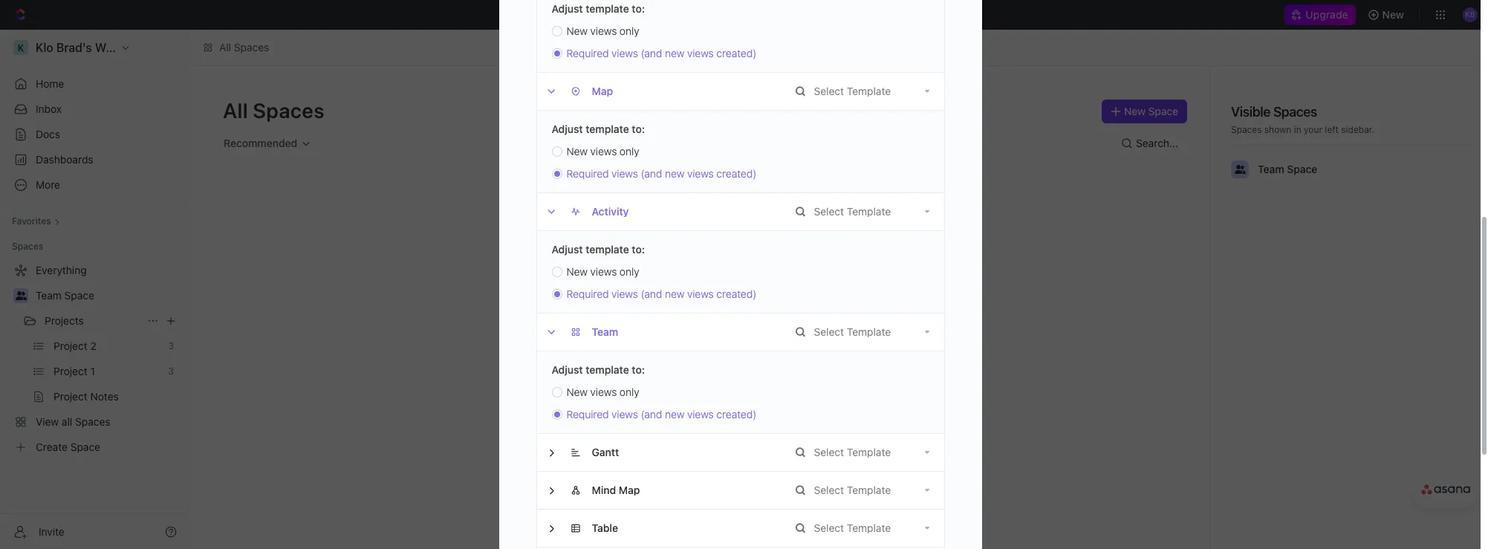 Task type: vqa. For each thing, say whether or not it's contained in the screenshot.
Map
yes



Task type: describe. For each thing, give the bounding box(es) containing it.
3 only from the top
[[620, 265, 640, 278]]

visible
[[1232, 104, 1271, 120]]

2 new views only from the top
[[567, 145, 640, 158]]

4 created) from the top
[[717, 408, 757, 421]]

in
[[1294, 124, 1302, 135]]

4 to: from the top
[[632, 363, 645, 376]]

tree inside sidebar navigation
[[6, 259, 183, 459]]

1 only from the top
[[620, 25, 640, 37]]

invite
[[39, 525, 64, 538]]

home
[[36, 77, 64, 90]]

3 required from the top
[[567, 288, 609, 300]]

left
[[1325, 124, 1339, 135]]

mind map
[[592, 484, 640, 496]]

select template button for activity
[[796, 193, 944, 230]]

select template for activity
[[814, 205, 891, 218]]

team space inside sidebar navigation
[[36, 289, 94, 302]]

select template for map
[[814, 85, 891, 97]]

new inside "button"
[[1125, 105, 1146, 117]]

1 horizontal spatial team
[[592, 326, 618, 338]]

1 vertical spatial space
[[1287, 163, 1318, 175]]

4 adjust template to: from the top
[[552, 363, 645, 376]]

2 template from the top
[[586, 123, 629, 135]]

0 vertical spatial team
[[1258, 163, 1285, 175]]

upgrade link
[[1285, 4, 1356, 25]]

1 to: from the top
[[632, 2, 645, 15]]

1 created) from the top
[[717, 47, 757, 59]]

template for gantt
[[847, 446, 891, 459]]

inbox link
[[6, 97, 183, 121]]

4 adjust from the top
[[552, 363, 583, 376]]

select for team
[[814, 326, 844, 338]]

1 adjust template to: from the top
[[552, 2, 645, 15]]

your
[[1304, 124, 1323, 135]]

new space button
[[1102, 100, 1188, 123]]

select template for gantt
[[814, 446, 891, 459]]

1 required from the top
[[567, 47, 609, 59]]

4 required from the top
[[567, 408, 609, 421]]

user group image
[[1235, 165, 1246, 174]]

3 new from the top
[[665, 288, 685, 300]]

2 (and from the top
[[641, 167, 662, 180]]

visible spaces spaces shown in your left sidebar.
[[1232, 104, 1375, 135]]

1 template from the top
[[586, 2, 629, 15]]

1 horizontal spatial map
[[619, 484, 640, 496]]

team inside "tree"
[[36, 289, 62, 302]]

3 adjust from the top
[[552, 243, 583, 256]]

4 template from the top
[[586, 363, 629, 376]]

docs link
[[6, 123, 183, 146]]

shown
[[1265, 124, 1292, 135]]

template for map
[[847, 85, 891, 97]]

2 required from the top
[[567, 167, 609, 180]]

sidebar navigation
[[0, 30, 190, 549]]

search...
[[1136, 137, 1179, 149]]

3 template from the top
[[586, 243, 629, 256]]

0 vertical spatial map
[[592, 85, 613, 97]]

new button
[[1362, 3, 1414, 27]]

space inside sidebar navigation
[[64, 289, 94, 302]]

2 adjust from the top
[[552, 123, 583, 135]]

select template button for map
[[796, 73, 944, 110]]

template for team
[[847, 326, 891, 338]]

select template for table
[[814, 522, 891, 534]]

select template button for team
[[796, 314, 944, 351]]

dashboards
[[36, 153, 93, 166]]

docs
[[36, 128, 60, 140]]

2 adjust template to: from the top
[[552, 123, 645, 135]]



Task type: locate. For each thing, give the bounding box(es) containing it.
1 vertical spatial all spaces
[[223, 98, 325, 123]]

upgrade
[[1306, 8, 1349, 21]]

1 vertical spatial team space
[[36, 289, 94, 302]]

required views (and new views created)
[[567, 47, 757, 59], [567, 167, 757, 180], [567, 288, 757, 300], [567, 408, 757, 421]]

4 new from the top
[[665, 408, 685, 421]]

1 adjust from the top
[[552, 2, 583, 15]]

template
[[586, 2, 629, 15], [586, 123, 629, 135], [586, 243, 629, 256], [586, 363, 629, 376]]

mind
[[592, 484, 616, 496]]

spaces
[[234, 41, 269, 54], [253, 98, 325, 123], [1274, 104, 1318, 120], [1232, 124, 1262, 135], [12, 241, 43, 252], [682, 305, 713, 316]]

select
[[814, 85, 844, 97], [814, 205, 844, 218], [814, 326, 844, 338], [814, 446, 844, 459], [814, 484, 844, 496], [814, 522, 844, 534]]

adjust template to:
[[552, 2, 645, 15], [552, 123, 645, 135], [552, 243, 645, 256], [552, 363, 645, 376]]

dashboards link
[[6, 148, 183, 172]]

table
[[592, 522, 618, 534]]

0 horizontal spatial team
[[36, 289, 62, 302]]

3 required views (and new views created) from the top
[[567, 288, 757, 300]]

only
[[620, 25, 640, 37], [620, 145, 640, 158], [620, 265, 640, 278], [620, 386, 640, 398]]

4 template from the top
[[847, 446, 891, 459]]

1 select template button from the top
[[796, 73, 944, 110]]

views
[[591, 25, 617, 37], [612, 47, 638, 59], [687, 47, 714, 59], [591, 145, 617, 158], [612, 167, 638, 180], [687, 167, 714, 180], [591, 265, 617, 278], [612, 288, 638, 300], [687, 288, 714, 300], [591, 386, 617, 398], [612, 408, 638, 421], [687, 408, 714, 421]]

6 select template from the top
[[814, 522, 891, 534]]

2 vertical spatial team
[[592, 326, 618, 338]]

2 new from the top
[[665, 167, 685, 180]]

2 horizontal spatial team
[[1258, 163, 1285, 175]]

favorites button
[[6, 213, 66, 230]]

0 horizontal spatial map
[[592, 85, 613, 97]]

select for activity
[[814, 205, 844, 218]]

5 select template button from the top
[[796, 472, 944, 509]]

spaces inside sidebar navigation
[[12, 241, 43, 252]]

2 horizontal spatial space
[[1287, 163, 1318, 175]]

1 vertical spatial map
[[619, 484, 640, 496]]

user group image
[[15, 291, 26, 300]]

0 horizontal spatial space
[[64, 289, 94, 302]]

adjust
[[552, 2, 583, 15], [552, 123, 583, 135], [552, 243, 583, 256], [552, 363, 583, 376]]

select template button for gantt
[[796, 434, 944, 471]]

select for mind map
[[814, 484, 844, 496]]

1 horizontal spatial space
[[1149, 105, 1179, 117]]

5 select template from the top
[[814, 484, 891, 496]]

4 required views (and new views created) from the top
[[567, 408, 757, 421]]

3 select from the top
[[814, 326, 844, 338]]

6 template from the top
[[847, 522, 891, 534]]

team space link
[[36, 284, 180, 308]]

5 template from the top
[[847, 484, 891, 496]]

template for table
[[847, 522, 891, 534]]

6 select template button from the top
[[796, 510, 944, 547]]

space down 'in'
[[1287, 163, 1318, 175]]

required
[[567, 47, 609, 59], [567, 167, 609, 180], [567, 288, 609, 300], [567, 408, 609, 421]]

4 select template button from the top
[[796, 434, 944, 471]]

new space
[[1125, 105, 1179, 117]]

map
[[592, 85, 613, 97], [619, 484, 640, 496]]

3 select template from the top
[[814, 326, 891, 338]]

space up projects link
[[64, 289, 94, 302]]

3 created) from the top
[[717, 288, 757, 300]]

1 (and from the top
[[641, 47, 662, 59]]

2 select from the top
[[814, 205, 844, 218]]

6 select from the top
[[814, 522, 844, 534]]

select for map
[[814, 85, 844, 97]]

2 only from the top
[[620, 145, 640, 158]]

favorites
[[12, 216, 51, 227]]

space up search...
[[1149, 105, 1179, 117]]

search... button
[[1116, 132, 1188, 155]]

0 vertical spatial team space
[[1258, 163, 1318, 175]]

2 required views (and new views created) from the top
[[567, 167, 757, 180]]

3 (and from the top
[[641, 288, 662, 300]]

inbox
[[36, 103, 62, 115]]

3 template from the top
[[847, 326, 891, 338]]

template for mind map
[[847, 484, 891, 496]]

select for table
[[814, 522, 844, 534]]

(and
[[641, 47, 662, 59], [641, 167, 662, 180], [641, 288, 662, 300], [641, 408, 662, 421]]

1 select from the top
[[814, 85, 844, 97]]

select template for mind map
[[814, 484, 891, 496]]

projects
[[45, 314, 84, 327]]

1 new views only from the top
[[567, 25, 640, 37]]

0 vertical spatial all
[[219, 41, 231, 54]]

2 select template from the top
[[814, 205, 891, 218]]

space
[[1149, 105, 1179, 117], [1287, 163, 1318, 175], [64, 289, 94, 302]]

template for activity
[[847, 205, 891, 218]]

new inside button
[[1383, 8, 1405, 21]]

select template
[[814, 85, 891, 97], [814, 205, 891, 218], [814, 326, 891, 338], [814, 446, 891, 459], [814, 484, 891, 496], [814, 522, 891, 534]]

tree containing team space
[[6, 259, 183, 459]]

2 select template button from the top
[[796, 193, 944, 230]]

0 vertical spatial all spaces
[[219, 41, 269, 54]]

team
[[1258, 163, 1285, 175], [36, 289, 62, 302], [592, 326, 618, 338]]

select template button for mind map
[[796, 472, 944, 509]]

sidebar.
[[1342, 124, 1375, 135]]

new
[[1383, 8, 1405, 21], [567, 25, 588, 37], [1125, 105, 1146, 117], [567, 145, 588, 158], [567, 265, 588, 278], [567, 386, 588, 398]]

1 vertical spatial all
[[223, 98, 248, 123]]

new
[[665, 47, 685, 59], [665, 167, 685, 180], [665, 288, 685, 300], [665, 408, 685, 421]]

team space up projects
[[36, 289, 94, 302]]

projects link
[[45, 309, 141, 333]]

2 vertical spatial space
[[64, 289, 94, 302]]

select template button
[[796, 73, 944, 110], [796, 193, 944, 230], [796, 314, 944, 351], [796, 434, 944, 471], [796, 472, 944, 509], [796, 510, 944, 547]]

3 adjust template to: from the top
[[552, 243, 645, 256]]

team space down shown
[[1258, 163, 1318, 175]]

template
[[847, 85, 891, 97], [847, 205, 891, 218], [847, 326, 891, 338], [847, 446, 891, 459], [847, 484, 891, 496], [847, 522, 891, 534]]

4 new views only from the top
[[567, 386, 640, 398]]

1 required views (and new views created) from the top
[[567, 47, 757, 59]]

all spaces
[[219, 41, 269, 54], [223, 98, 325, 123]]

1 template from the top
[[847, 85, 891, 97]]

select template for team
[[814, 326, 891, 338]]

4 select from the top
[[814, 446, 844, 459]]

to:
[[632, 2, 645, 15], [632, 123, 645, 135], [632, 243, 645, 256], [632, 363, 645, 376]]

2 template from the top
[[847, 205, 891, 218]]

3 select template button from the top
[[796, 314, 944, 351]]

0 horizontal spatial team space
[[36, 289, 94, 302]]

1 vertical spatial team
[[36, 289, 62, 302]]

0 vertical spatial space
[[1149, 105, 1179, 117]]

4 only from the top
[[620, 386, 640, 398]]

team space
[[1258, 163, 1318, 175], [36, 289, 94, 302]]

all
[[219, 41, 231, 54], [223, 98, 248, 123], [669, 305, 680, 316]]

2 vertical spatial all
[[669, 305, 680, 316]]

2 created) from the top
[[717, 167, 757, 180]]

4 select template from the top
[[814, 446, 891, 459]]

new views only
[[567, 25, 640, 37], [567, 145, 640, 158], [567, 265, 640, 278], [567, 386, 640, 398]]

1 new from the top
[[665, 47, 685, 59]]

select for gantt
[[814, 446, 844, 459]]

all spaces joined
[[669, 305, 741, 316]]

3 new views only from the top
[[567, 265, 640, 278]]

space inside "button"
[[1149, 105, 1179, 117]]

1 select template from the top
[[814, 85, 891, 97]]

select template button for table
[[796, 510, 944, 547]]

activity
[[592, 205, 629, 218]]

1 horizontal spatial team space
[[1258, 163, 1318, 175]]

2 to: from the top
[[632, 123, 645, 135]]

tree
[[6, 259, 183, 459]]

4 (and from the top
[[641, 408, 662, 421]]

5 select from the top
[[814, 484, 844, 496]]

joined
[[716, 305, 741, 316]]

home link
[[6, 72, 183, 96]]

3 to: from the top
[[632, 243, 645, 256]]

gantt
[[592, 446, 619, 459]]

created)
[[717, 47, 757, 59], [717, 167, 757, 180], [717, 288, 757, 300], [717, 408, 757, 421]]



